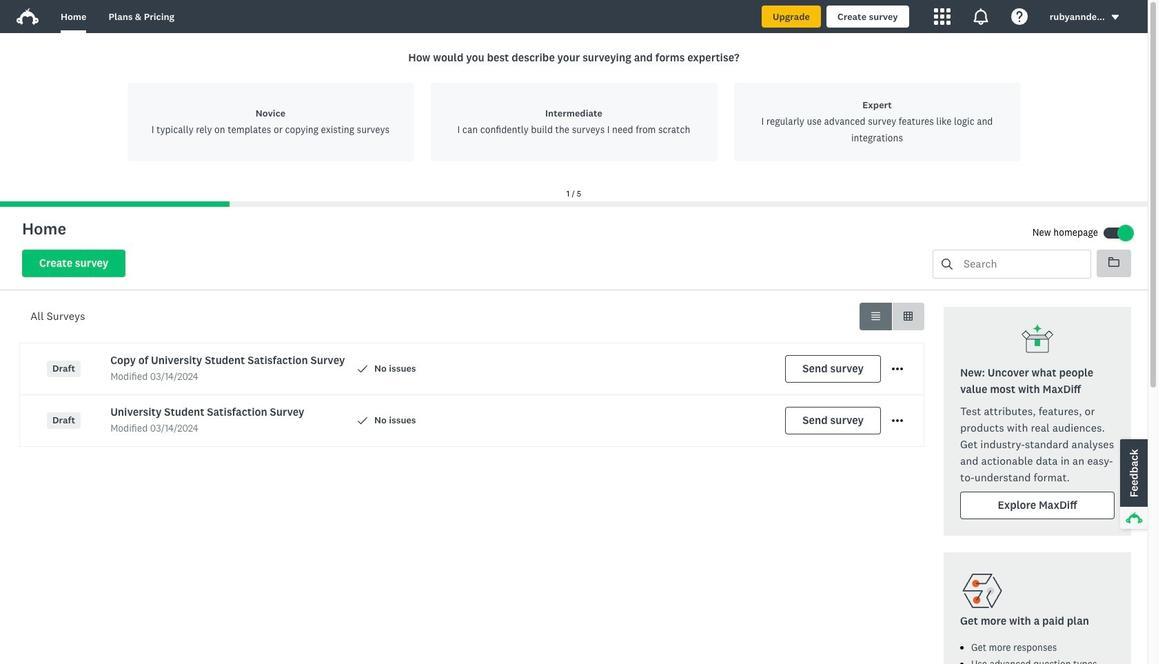 Task type: describe. For each thing, give the bounding box(es) containing it.
2 brand logo image from the top
[[17, 8, 39, 25]]

1 open menu image from the top
[[892, 364, 903, 375]]

no issues image
[[358, 416, 368, 426]]

2 open menu image from the top
[[892, 419, 903, 422]]

help icon image
[[1011, 8, 1028, 25]]

1 open menu image from the top
[[892, 368, 903, 370]]

2 folders image from the top
[[1109, 257, 1120, 267]]

1 brand logo image from the top
[[17, 6, 39, 28]]

no issues image
[[358, 364, 368, 374]]

notification center icon image
[[973, 8, 989, 25]]

max diff icon image
[[1021, 323, 1054, 356]]



Task type: vqa. For each thing, say whether or not it's contained in the screenshot.
Folders icon
yes



Task type: locate. For each thing, give the bounding box(es) containing it.
2 open menu image from the top
[[892, 415, 903, 426]]

dropdown arrow icon image
[[1111, 13, 1121, 22], [1112, 15, 1119, 20]]

search image
[[942, 259, 953, 270]]

group
[[860, 303, 925, 330]]

brand logo image
[[17, 6, 39, 28], [17, 8, 39, 25]]

response based pricing icon image
[[961, 569, 1005, 613]]

1 vertical spatial open menu image
[[892, 419, 903, 422]]

dialog
[[0, 33, 1148, 207]]

folders image
[[1109, 256, 1120, 268], [1109, 257, 1120, 267]]

0 vertical spatial open menu image
[[892, 368, 903, 370]]

open menu image
[[892, 364, 903, 375], [892, 419, 903, 422]]

1 vertical spatial open menu image
[[892, 415, 903, 426]]

open menu image
[[892, 368, 903, 370], [892, 415, 903, 426]]

Search text field
[[953, 250, 1091, 278]]

1 folders image from the top
[[1109, 256, 1120, 268]]

search image
[[942, 259, 953, 270]]

products icon image
[[934, 8, 951, 25], [934, 8, 951, 25]]

0 vertical spatial open menu image
[[892, 364, 903, 375]]



